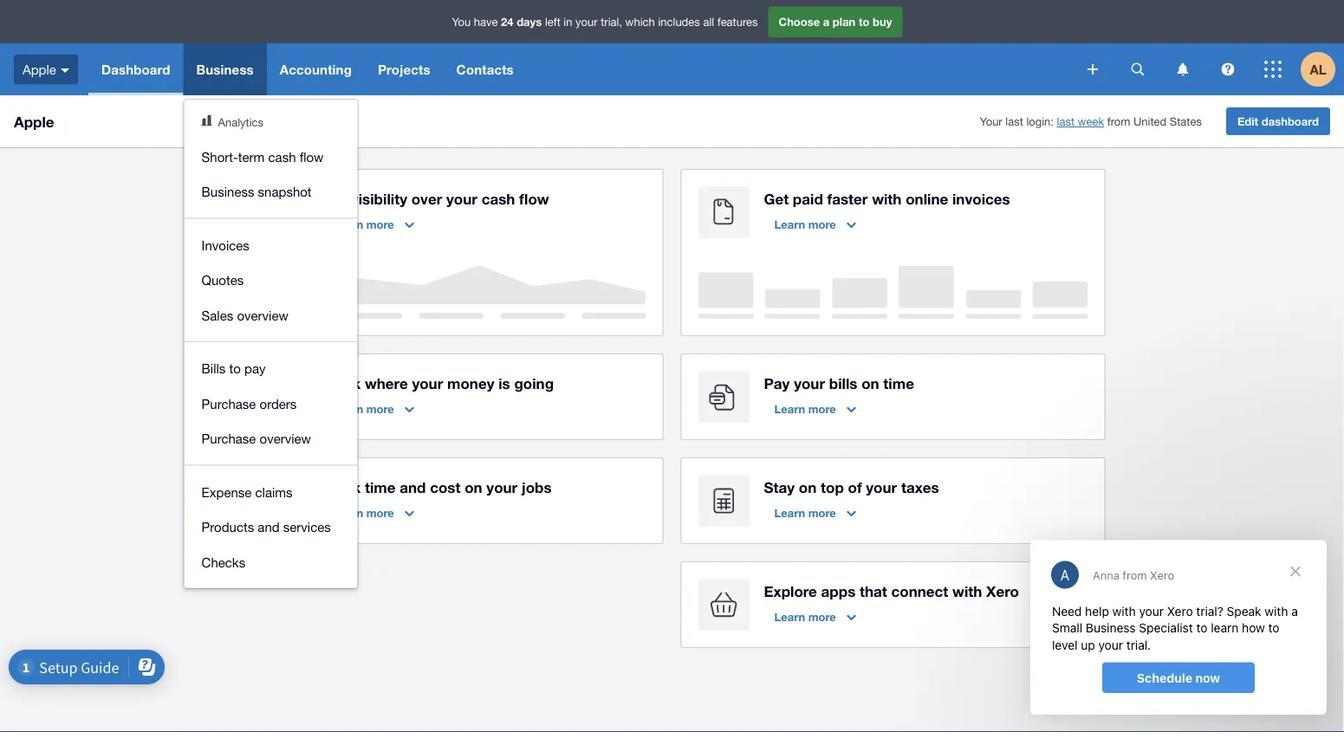 Task type: vqa. For each thing, say whether or not it's contained in the screenshot.
States
yes



Task type: describe. For each thing, give the bounding box(es) containing it.
edit dashboard button
[[1227, 108, 1331, 135]]

learn more for on
[[775, 506, 837, 520]]

trial,
[[601, 15, 623, 28]]

short-
[[202, 149, 238, 164]]

short-term cash flow link
[[184, 139, 358, 174]]

business snapshot link
[[184, 174, 358, 209]]

purchase orders
[[202, 396, 297, 411]]

top
[[821, 479, 844, 496]]

edit
[[1238, 114, 1259, 128]]

which
[[626, 15, 655, 28]]

plan
[[833, 15, 856, 28]]

learn for visibility
[[333, 218, 363, 231]]

products and services link
[[184, 510, 358, 545]]

your left jobs
[[487, 479, 518, 496]]

purchase for purchase overview
[[202, 431, 256, 447]]

0 vertical spatial cash
[[268, 149, 296, 164]]

dashboard link
[[88, 43, 183, 95]]

your right where
[[412, 375, 443, 392]]

pay
[[764, 375, 790, 392]]

expense claims
[[202, 485, 293, 500]]

bills
[[202, 361, 226, 376]]

checks link
[[184, 545, 358, 580]]

your last login: last week from united states
[[980, 115, 1203, 128]]

your right over
[[447, 190, 478, 207]]

bills
[[830, 375, 858, 392]]

get for get visibility over your cash flow
[[322, 190, 347, 207]]

learn for where
[[333, 402, 363, 416]]

0 horizontal spatial with
[[872, 190, 902, 207]]

expense
[[202, 485, 252, 500]]

where
[[365, 375, 408, 392]]

explore apps that connect with xero
[[764, 583, 1020, 600]]

projects button
[[365, 43, 444, 95]]

invoices preview bar graph image
[[698, 266, 1089, 319]]

xero
[[987, 583, 1020, 600]]

learn more for apps
[[775, 610, 837, 624]]

analytics
[[218, 115, 264, 129]]

contacts button
[[444, 43, 527, 95]]

business snapshot
[[202, 184, 312, 199]]

1 last from the left
[[1006, 115, 1024, 128]]

learn for time
[[333, 506, 363, 520]]

term
[[238, 149, 265, 164]]

0 vertical spatial flow
[[300, 149, 324, 164]]

cost
[[430, 479, 461, 496]]

apps
[[822, 583, 856, 600]]

your right pay
[[794, 375, 826, 392]]

track money icon image
[[256, 371, 308, 423]]

business for business snapshot
[[202, 184, 254, 199]]

learn more button for on
[[764, 499, 867, 527]]

expense claims link
[[184, 475, 358, 510]]

quotes
[[202, 273, 244, 288]]

2 last from the left
[[1057, 115, 1075, 128]]

dashboard
[[1262, 114, 1320, 128]]

left
[[545, 15, 561, 28]]

banner containing dashboard
[[0, 0, 1345, 589]]

learn more button for visibility
[[322, 211, 425, 238]]

orders
[[260, 396, 297, 411]]

last week button
[[1057, 115, 1105, 129]]

snapshot
[[258, 184, 312, 199]]

from
[[1108, 115, 1131, 128]]

0 vertical spatial time
[[884, 375, 915, 392]]

apple inside popup button
[[23, 62, 56, 77]]

connect
[[892, 583, 949, 600]]

group inside navigation
[[184, 100, 358, 589]]

business button
[[183, 43, 267, 95]]

learn more button for your
[[764, 395, 867, 423]]

buy
[[873, 15, 893, 28]]

online
[[906, 190, 949, 207]]

1 vertical spatial time
[[365, 479, 396, 496]]

contacts
[[457, 62, 514, 77]]

taxes
[[902, 479, 940, 496]]

have
[[474, 15, 498, 28]]

checks
[[202, 555, 246, 570]]

banking icon image
[[256, 186, 308, 238]]

purchase orders link
[[184, 386, 358, 421]]

sales overview
[[202, 308, 289, 323]]

0 horizontal spatial svg image
[[1132, 63, 1145, 76]]

navigation inside banner
[[88, 43, 1076, 589]]

get for get paid faster with online invoices
[[764, 190, 789, 207]]

products and services
[[202, 520, 331, 535]]

stay on top of your taxes
[[764, 479, 940, 496]]

track where your money is going
[[322, 375, 554, 392]]

week
[[1078, 115, 1105, 128]]

includes
[[658, 15, 700, 28]]

learn more for time
[[333, 506, 394, 520]]

accounting
[[280, 62, 352, 77]]

1 horizontal spatial svg image
[[1178, 63, 1189, 76]]

get visibility over your cash flow
[[322, 190, 549, 207]]

list box containing short-term cash flow
[[184, 100, 358, 589]]

more for time
[[367, 506, 394, 520]]

and inside group
[[258, 520, 280, 535]]

a
[[824, 15, 830, 28]]

1 horizontal spatial and
[[400, 479, 426, 496]]

choose a plan to buy
[[779, 15, 893, 28]]

1 vertical spatial with
[[953, 583, 983, 600]]

edit dashboard
[[1238, 114, 1320, 128]]

svg image inside apple popup button
[[61, 68, 69, 73]]

bills to pay link
[[184, 351, 358, 386]]

1 vertical spatial to
[[229, 361, 241, 376]]

learn for your
[[775, 402, 806, 416]]

invoices
[[953, 190, 1011, 207]]



Task type: locate. For each thing, give the bounding box(es) containing it.
learn more down paid
[[775, 218, 837, 231]]

learn for on
[[775, 506, 806, 520]]

learn down pay
[[775, 402, 806, 416]]

1 vertical spatial overview
[[260, 431, 311, 447]]

purchase overview
[[202, 431, 311, 447]]

get paid faster with online invoices
[[764, 190, 1011, 207]]

more
[[367, 218, 394, 231], [809, 218, 837, 231], [367, 402, 394, 416], [809, 402, 837, 416], [367, 506, 394, 520], [809, 506, 837, 520], [809, 610, 837, 624]]

learn more button down pay your bills on time
[[764, 395, 867, 423]]

learn more for paid
[[775, 218, 837, 231]]

learn more down pay
[[775, 402, 837, 416]]

1 horizontal spatial flow
[[519, 190, 549, 207]]

learn more button for apps
[[764, 603, 867, 631]]

invoices icon image
[[698, 186, 750, 238]]

learn down the explore
[[775, 610, 806, 624]]

last
[[1006, 115, 1024, 128], [1057, 115, 1075, 128]]

going
[[515, 375, 554, 392]]

more for your
[[809, 402, 837, 416]]

more for where
[[367, 402, 394, 416]]

2 horizontal spatial on
[[862, 375, 880, 392]]

apple button
[[0, 43, 88, 95]]

track time and cost on your jobs
[[322, 479, 552, 496]]

learn more down visibility
[[333, 218, 394, 231]]

invoices
[[202, 238, 250, 253]]

0 horizontal spatial cash
[[268, 149, 296, 164]]

1 horizontal spatial last
[[1057, 115, 1075, 128]]

learn more right services
[[333, 506, 394, 520]]

learn more down stay
[[775, 506, 837, 520]]

learn more button
[[322, 211, 425, 238], [764, 211, 867, 238], [322, 395, 425, 423], [764, 395, 867, 423], [322, 499, 425, 527], [764, 499, 867, 527], [764, 603, 867, 631]]

learn for apps
[[775, 610, 806, 624]]

overview down quotes link
[[237, 308, 289, 323]]

0 vertical spatial purchase
[[202, 396, 256, 411]]

sales
[[202, 308, 233, 323]]

more down where
[[367, 402, 394, 416]]

learn more button for paid
[[764, 211, 867, 238]]

stay
[[764, 479, 795, 496]]

1 get from the left
[[322, 190, 347, 207]]

svg image left al
[[1265, 61, 1282, 78]]

more down "top"
[[809, 506, 837, 520]]

all
[[704, 15, 715, 28]]

get left visibility
[[322, 190, 347, 207]]

of
[[848, 479, 862, 496]]

1 vertical spatial cash
[[482, 190, 515, 207]]

navigation containing dashboard
[[88, 43, 1076, 589]]

2 get from the left
[[764, 190, 789, 207]]

group containing short-term cash flow
[[184, 100, 358, 589]]

accounting button
[[267, 43, 365, 95]]

purchase overview link
[[184, 421, 358, 457]]

jobs
[[522, 479, 552, 496]]

united
[[1134, 115, 1167, 128]]

purchase
[[202, 396, 256, 411], [202, 431, 256, 447]]

choose
[[779, 15, 820, 28]]

0 horizontal spatial flow
[[300, 149, 324, 164]]

0 vertical spatial apple
[[23, 62, 56, 77]]

purchase down purchase orders
[[202, 431, 256, 447]]

1 vertical spatial track
[[322, 479, 361, 496]]

business up header chart icon on the left top
[[196, 62, 254, 77]]

more down paid
[[809, 218, 837, 231]]

you
[[452, 15, 471, 28]]

0 horizontal spatial to
[[229, 361, 241, 376]]

and
[[400, 479, 426, 496], [258, 520, 280, 535]]

visibility
[[351, 190, 407, 207]]

with left xero
[[953, 583, 983, 600]]

business down short- in the top left of the page
[[202, 184, 254, 199]]

0 vertical spatial overview
[[237, 308, 289, 323]]

on
[[862, 375, 880, 392], [465, 479, 483, 496], [799, 479, 817, 496]]

get left paid
[[764, 190, 789, 207]]

learn more for your
[[775, 402, 837, 416]]

pay your bills on time
[[764, 375, 915, 392]]

is
[[499, 375, 510, 392]]

time
[[884, 375, 915, 392], [365, 479, 396, 496]]

add-ons icon image
[[698, 579, 750, 631]]

header chart image
[[201, 115, 213, 126]]

1 horizontal spatial get
[[764, 190, 789, 207]]

1 horizontal spatial cash
[[482, 190, 515, 207]]

1 purchase from the top
[[202, 396, 256, 411]]

taxes icon image
[[698, 475, 750, 527]]

overview
[[237, 308, 289, 323], [260, 431, 311, 447]]

learn for paid
[[775, 218, 806, 231]]

projects icon image
[[256, 475, 308, 527]]

to left pay
[[229, 361, 241, 376]]

pay
[[245, 361, 266, 376]]

cash right over
[[482, 190, 515, 207]]

your right in
[[576, 15, 598, 28]]

svg image
[[1222, 63, 1235, 76], [1088, 64, 1099, 75], [61, 68, 69, 73]]

dashboard
[[101, 62, 170, 77]]

1 horizontal spatial to
[[859, 15, 870, 28]]

states
[[1170, 115, 1203, 128]]

0 horizontal spatial svg image
[[61, 68, 69, 73]]

learn more for where
[[333, 402, 394, 416]]

services
[[283, 520, 331, 535]]

last left week
[[1057, 115, 1075, 128]]

learn more button down where
[[322, 395, 425, 423]]

0 vertical spatial to
[[859, 15, 870, 28]]

over
[[412, 190, 442, 207]]

0 horizontal spatial get
[[322, 190, 347, 207]]

dialog
[[1031, 541, 1327, 715]]

more down pay your bills on time
[[809, 402, 837, 416]]

learn more for visibility
[[333, 218, 394, 231]]

0 horizontal spatial on
[[465, 479, 483, 496]]

explore
[[764, 583, 818, 600]]

paid
[[793, 190, 824, 207]]

cash right the term
[[268, 149, 296, 164]]

1 horizontal spatial svg image
[[1088, 64, 1099, 75]]

track left where
[[322, 375, 361, 392]]

your
[[576, 15, 598, 28], [447, 190, 478, 207], [412, 375, 443, 392], [794, 375, 826, 392], [487, 479, 518, 496], [866, 479, 898, 496]]

0 vertical spatial with
[[872, 190, 902, 207]]

overview down orders
[[260, 431, 311, 447]]

al button
[[1301, 43, 1345, 95]]

1 vertical spatial purchase
[[202, 431, 256, 447]]

group
[[184, 100, 358, 589]]

quotes link
[[184, 263, 358, 298]]

business for business
[[196, 62, 254, 77]]

and up checks link
[[258, 520, 280, 535]]

0 horizontal spatial time
[[365, 479, 396, 496]]

learn more button down visibility
[[322, 211, 425, 238]]

business
[[196, 62, 254, 77], [202, 184, 254, 199]]

days
[[517, 15, 542, 28]]

bills to pay
[[202, 361, 266, 376]]

svg image up week
[[1088, 64, 1099, 75]]

track for track time and cost on your jobs
[[322, 479, 361, 496]]

learn more button down the "apps"
[[764, 603, 867, 631]]

that
[[860, 583, 888, 600]]

0 vertical spatial track
[[322, 375, 361, 392]]

more for paid
[[809, 218, 837, 231]]

learn down paid
[[775, 218, 806, 231]]

more down visibility
[[367, 218, 394, 231]]

learn more down where
[[333, 402, 394, 416]]

1 horizontal spatial time
[[884, 375, 915, 392]]

list box
[[184, 100, 358, 589]]

projects
[[378, 62, 431, 77]]

learn more button down track time and cost on your jobs
[[322, 499, 425, 527]]

money
[[447, 375, 495, 392]]

business inside "list box"
[[202, 184, 254, 199]]

purchase for purchase orders
[[202, 396, 256, 411]]

1 vertical spatial and
[[258, 520, 280, 535]]

1 vertical spatial business
[[202, 184, 254, 199]]

learn more button down paid
[[764, 211, 867, 238]]

2 track from the top
[[322, 479, 361, 496]]

0 vertical spatial business
[[196, 62, 254, 77]]

business inside popup button
[[196, 62, 254, 77]]

more for visibility
[[367, 218, 394, 231]]

learn right track money icon
[[333, 402, 363, 416]]

learn more down the explore
[[775, 610, 837, 624]]

claims
[[255, 485, 293, 500]]

svg image
[[1265, 61, 1282, 78], [1132, 63, 1145, 76], [1178, 63, 1189, 76]]

svg image up united
[[1132, 63, 1145, 76]]

bills icon image
[[698, 371, 750, 423]]

your right of
[[866, 479, 898, 496]]

last right 'your'
[[1006, 115, 1024, 128]]

learn more button for where
[[322, 395, 425, 423]]

24
[[501, 15, 514, 28]]

on right cost
[[465, 479, 483, 496]]

features
[[718, 15, 758, 28]]

1 vertical spatial apple
[[14, 113, 54, 130]]

banking preview line graph image
[[256, 266, 646, 319]]

1 horizontal spatial with
[[953, 583, 983, 600]]

products
[[202, 520, 254, 535]]

you have 24 days left in your trial, which includes all features
[[452, 15, 758, 28]]

sales overview link
[[184, 298, 358, 333]]

learn more button down "top"
[[764, 499, 867, 527]]

purchase down bills to pay
[[202, 396, 256, 411]]

faster
[[828, 190, 868, 207]]

learn more button for time
[[322, 499, 425, 527]]

banner
[[0, 0, 1345, 589]]

get
[[322, 190, 347, 207], [764, 190, 789, 207]]

on right bills
[[862, 375, 880, 392]]

al
[[1311, 62, 1327, 77]]

login:
[[1027, 115, 1054, 128]]

more down the "apps"
[[809, 610, 837, 624]]

your
[[980, 115, 1003, 128]]

more for apps
[[809, 610, 837, 624]]

track
[[322, 375, 361, 392], [322, 479, 361, 496]]

learn
[[333, 218, 363, 231], [775, 218, 806, 231], [333, 402, 363, 416], [775, 402, 806, 416], [333, 506, 363, 520], [775, 506, 806, 520], [775, 610, 806, 624]]

2 horizontal spatial svg image
[[1265, 61, 1282, 78]]

more for on
[[809, 506, 837, 520]]

to
[[859, 15, 870, 28], [229, 361, 241, 376]]

with right faster
[[872, 190, 902, 207]]

svg image up states
[[1178, 63, 1189, 76]]

0 horizontal spatial and
[[258, 520, 280, 535]]

track up services
[[322, 479, 361, 496]]

learn down stay
[[775, 506, 806, 520]]

1 horizontal spatial on
[[799, 479, 817, 496]]

overview for purchase overview
[[260, 431, 311, 447]]

2 horizontal spatial svg image
[[1222, 63, 1235, 76]]

overview for sales overview
[[237, 308, 289, 323]]

0 vertical spatial and
[[400, 479, 426, 496]]

track for track where your money is going
[[322, 375, 361, 392]]

and left cost
[[400, 479, 426, 496]]

0 horizontal spatial last
[[1006, 115, 1024, 128]]

svg image left dashboard link
[[61, 68, 69, 73]]

learn right services
[[333, 506, 363, 520]]

invoices link
[[184, 228, 358, 263]]

2 purchase from the top
[[202, 431, 256, 447]]

more down track time and cost on your jobs
[[367, 506, 394, 520]]

1 vertical spatial flow
[[519, 190, 549, 207]]

on left "top"
[[799, 479, 817, 496]]

navigation
[[88, 43, 1076, 589]]

short-term cash flow
[[202, 149, 324, 164]]

learn down visibility
[[333, 218, 363, 231]]

time right bills
[[884, 375, 915, 392]]

flow
[[300, 149, 324, 164], [519, 190, 549, 207]]

time left cost
[[365, 479, 396, 496]]

1 track from the top
[[322, 375, 361, 392]]

to left buy
[[859, 15, 870, 28]]

svg image up edit dashboard button at the top of the page
[[1222, 63, 1235, 76]]



